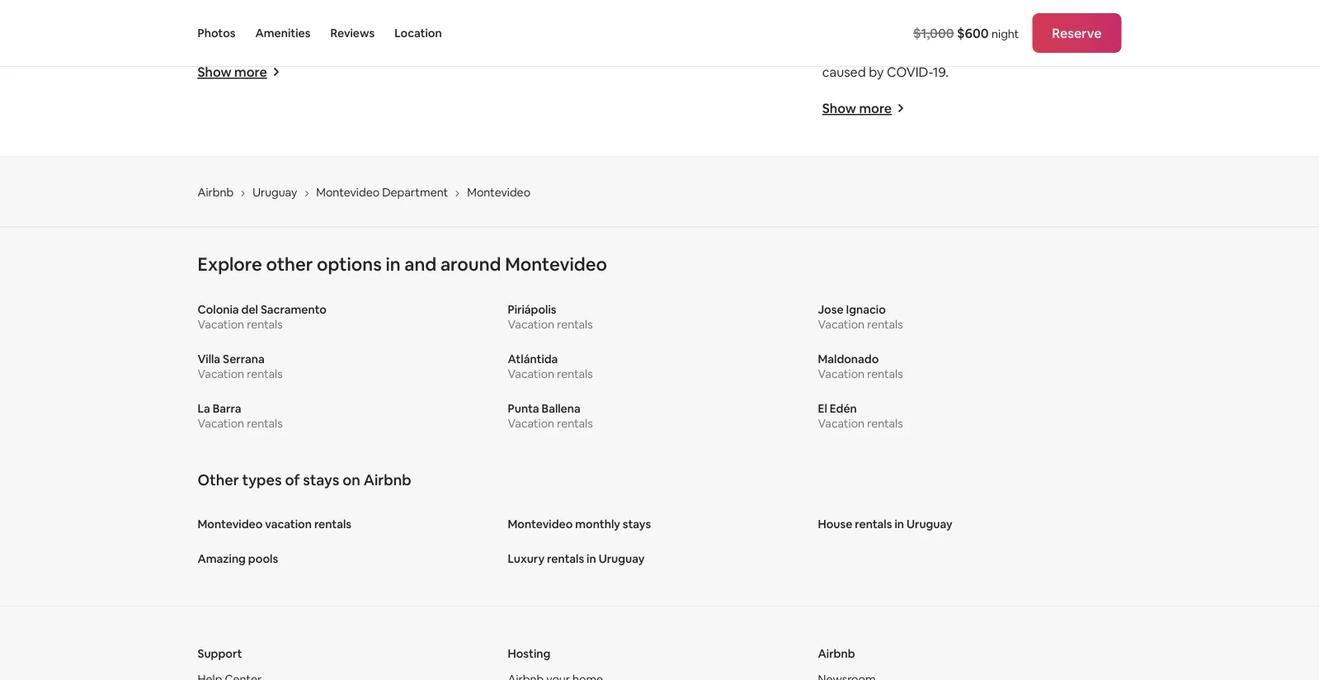 Task type: describe. For each thing, give the bounding box(es) containing it.
0 vertical spatial stays
[[303, 470, 340, 489]]

0 vertical spatial or
[[263, 27, 276, 44]]

montevideo vacation rentals link
[[198, 516, 501, 531]]

other types of stays on airbnb
[[198, 470, 411, 489]]

department
[[382, 185, 448, 200]]

piriápolis
[[508, 302, 557, 316]]

vacation inside the colonia del sacramento vacation rentals
[[198, 316, 244, 331]]

sacramento
[[261, 302, 327, 316]]

which
[[1069, 30, 1105, 47]]

la
[[198, 401, 210, 415]]

2 vertical spatial airbnb
[[818, 646, 855, 661]]

cancel
[[937, 47, 976, 63]]

other
[[266, 252, 313, 276]]

rentals inside "el edén vacation rentals"
[[867, 415, 903, 430]]

night
[[992, 26, 1019, 41]]

del
[[241, 302, 258, 316]]

luxury rentals in uruguay link
[[508, 551, 812, 566]]

1 horizontal spatial airbnb
[[364, 470, 411, 489]]

applies
[[823, 47, 866, 63]]

montevideo monthly stays link
[[508, 516, 812, 531]]

reserve
[[1052, 24, 1102, 41]]

0 horizontal spatial airbnb
[[198, 185, 234, 200]]

policy
[[1030, 30, 1066, 47]]

rentals right house in the right bottom of the page
[[855, 516, 892, 531]]

$600
[[957, 24, 989, 41]]

more for the right show more button
[[859, 100, 892, 117]]

monthly
[[575, 516, 620, 531]]

barra
[[213, 401, 241, 415]]

even
[[869, 47, 898, 63]]

rentals inside piriápolis vacation rentals
[[557, 316, 593, 331]]

rentals inside maldonado vacation rentals
[[867, 366, 903, 381]]

la barra vacation rentals
[[198, 401, 283, 430]]

types
[[242, 470, 282, 489]]

review the host's full cancellation policy which applies even if you cancel for illness or disruptions caused by covid-19.
[[823, 30, 1122, 80]]

more for show more button to the top
[[234, 63, 267, 80]]

rentals up amazing pools link
[[314, 516, 352, 531]]

around
[[441, 252, 501, 276]]

0 horizontal spatial show
[[198, 63, 232, 80]]

$1,000 $600 night
[[914, 24, 1019, 41]]

photos button
[[198, 0, 236, 66]]

location
[[395, 26, 442, 40]]

support
[[198, 646, 242, 661]]

montevideo department link
[[316, 185, 448, 200]]

rentals inside 'atlántida vacation rentals'
[[557, 366, 593, 381]]

montevideo link
[[467, 185, 531, 200]]

vacation inside "el edén vacation rentals"
[[818, 415, 865, 430]]

colonia del sacramento vacation rentals
[[198, 302, 327, 331]]

atlántida vacation rentals
[[508, 351, 593, 381]]

vacation inside 'atlántida vacation rentals'
[[508, 366, 555, 381]]

maldonado vacation rentals
[[818, 351, 903, 381]]

disruptions
[[1054, 47, 1122, 63]]

vacation inside punta ballena vacation rentals
[[508, 415, 555, 430]]

edén
[[830, 401, 857, 415]]

vacation inside piriápolis vacation rentals
[[508, 316, 555, 331]]

hosting
[[508, 646, 551, 661]]

options
[[317, 252, 382, 276]]

luxury
[[508, 551, 545, 566]]

montevideo vacation rentals
[[198, 516, 352, 531]]

jose
[[818, 302, 844, 316]]

by
[[869, 63, 884, 80]]

0 horizontal spatial uruguay
[[253, 185, 297, 200]]

covid-
[[887, 63, 933, 80]]

montevideo for montevideo vacation rentals
[[198, 516, 263, 531]]

other
[[198, 470, 239, 489]]

in for house rentals in uruguay
[[895, 516, 904, 531]]

airbnb link
[[198, 185, 234, 200]]

vacation inside villa serrana vacation rentals
[[198, 366, 244, 381]]

19.
[[933, 63, 949, 80]]

cancellation
[[954, 30, 1027, 47]]

photos
[[198, 26, 236, 40]]

amazing
[[198, 551, 246, 566]]

uruguay for luxury rentals in uruguay
[[599, 551, 645, 566]]

atlántida
[[508, 351, 558, 366]]

pools
[[248, 551, 278, 566]]



Task type: vqa. For each thing, say whether or not it's contained in the screenshot.
rentals in La Barra Vacation rentals
yes



Task type: locate. For each thing, give the bounding box(es) containing it.
you
[[912, 47, 934, 63]]

jose ignacio vacation rentals
[[818, 302, 903, 331]]

in
[[386, 252, 401, 276], [895, 516, 904, 531], [587, 551, 596, 566]]

show more button down by
[[823, 100, 905, 117]]

for
[[979, 47, 997, 63]]

punta ballena vacation rentals
[[508, 401, 593, 430]]

montevideo monthly stays
[[508, 516, 651, 531]]

0 vertical spatial in
[[386, 252, 401, 276]]

stays right monthly
[[623, 516, 651, 531]]

vacation up other
[[198, 415, 244, 430]]

stays
[[303, 470, 340, 489], [623, 516, 651, 531]]

vacation up edén
[[818, 366, 865, 381]]

ignacio
[[846, 302, 886, 316]]

1 horizontal spatial more
[[859, 100, 892, 117]]

montevideo up around
[[467, 185, 531, 200]]

uruguay for house rentals in uruguay
[[907, 516, 953, 531]]

review
[[823, 30, 866, 47]]

1 horizontal spatial show more button
[[823, 100, 905, 117]]

vacation down 'atlántida vacation rentals'
[[508, 415, 555, 430]]

1 vertical spatial in
[[895, 516, 904, 531]]

0 horizontal spatial stays
[[303, 470, 340, 489]]

el
[[818, 401, 828, 415]]

uruguay link
[[253, 185, 297, 200]]

montevideo up luxury at the bottom of the page
[[508, 516, 573, 531]]

1 vertical spatial or
[[1038, 47, 1051, 63]]

more down no parties or events
[[234, 63, 267, 80]]

0 vertical spatial uruguay
[[253, 185, 297, 200]]

1 horizontal spatial or
[[1038, 47, 1051, 63]]

caused
[[823, 63, 866, 80]]

0 vertical spatial show
[[198, 63, 232, 80]]

rentals right punta
[[557, 415, 593, 430]]

and
[[405, 252, 437, 276]]

vacation up villa
[[198, 316, 244, 331]]

vacation inside jose ignacio vacation rentals
[[818, 316, 865, 331]]

vacation
[[198, 316, 244, 331], [508, 316, 555, 331], [818, 316, 865, 331], [198, 366, 244, 381], [508, 366, 555, 381], [818, 366, 865, 381], [198, 415, 244, 430], [508, 415, 555, 430], [818, 415, 865, 430]]

show more button down parties
[[198, 63, 280, 80]]

explore other options in and around montevideo
[[198, 252, 607, 276]]

montevideo for montevideo monthly stays
[[508, 516, 573, 531]]

show more down parties
[[198, 63, 267, 80]]

more down by
[[859, 100, 892, 117]]

0 horizontal spatial show more button
[[198, 63, 280, 80]]

serrana
[[223, 351, 265, 366]]

reviews
[[330, 26, 375, 40]]

2 vertical spatial in
[[587, 551, 596, 566]]

montevideo for montevideo
[[467, 185, 531, 200]]

1 vertical spatial airbnb
[[364, 470, 411, 489]]

rentals right piriápolis
[[557, 316, 593, 331]]

montevideo left department
[[316, 185, 380, 200]]

rentals down montevideo monthly stays
[[547, 551, 584, 566]]

rentals inside punta ballena vacation rentals
[[557, 415, 593, 430]]

of
[[285, 470, 300, 489]]

0 horizontal spatial show more
[[198, 63, 267, 80]]

show down 'caused'
[[823, 100, 857, 117]]

villa serrana vacation rentals
[[198, 351, 283, 381]]

or left events
[[263, 27, 276, 44]]

1 horizontal spatial in
[[587, 551, 596, 566]]

vacation up punta
[[508, 366, 555, 381]]

house rentals in uruguay link
[[818, 516, 1122, 531]]

rentals inside the colonia del sacramento vacation rentals
[[247, 316, 283, 331]]

rentals inside villa serrana vacation rentals
[[247, 366, 283, 381]]

vacation up maldonado
[[818, 316, 865, 331]]

amenities button
[[255, 0, 311, 66]]

location button
[[395, 0, 442, 66]]

show more button
[[198, 63, 280, 80], [823, 100, 905, 117]]

vacation
[[265, 516, 312, 531]]

show more down 'caused'
[[823, 100, 892, 117]]

ballena
[[542, 401, 581, 415]]

punta
[[508, 401, 539, 415]]

0 vertical spatial more
[[234, 63, 267, 80]]

rentals right the barra
[[247, 415, 283, 430]]

vacation down maldonado vacation rentals on the bottom right of the page
[[818, 415, 865, 430]]

1 vertical spatial show more
[[823, 100, 892, 117]]

illness
[[1000, 47, 1036, 63]]

show down the no
[[198, 63, 232, 80]]

1 vertical spatial show more button
[[823, 100, 905, 117]]

vacation inside la barra vacation rentals
[[198, 415, 244, 430]]

0 horizontal spatial in
[[386, 252, 401, 276]]

maldonado
[[818, 351, 879, 366]]

the
[[869, 30, 889, 47]]

amenities
[[255, 26, 311, 40]]

1 horizontal spatial stays
[[623, 516, 651, 531]]

1 horizontal spatial uruguay
[[599, 551, 645, 566]]

in left and
[[386, 252, 401, 276]]

1 horizontal spatial show more
[[823, 100, 892, 117]]

0 vertical spatial airbnb
[[198, 185, 234, 200]]

1 vertical spatial stays
[[623, 516, 651, 531]]

rentals inside jose ignacio vacation rentals
[[867, 316, 903, 331]]

0 horizontal spatial more
[[234, 63, 267, 80]]

if
[[901, 47, 909, 63]]

rentals up serrana
[[247, 316, 283, 331]]

rentals inside la barra vacation rentals
[[247, 415, 283, 430]]

1 vertical spatial show
[[823, 100, 857, 117]]

rentals up "el edén vacation rentals"
[[867, 366, 903, 381]]

house rentals in uruguay
[[818, 516, 953, 531]]

on
[[343, 470, 361, 489]]

1 vertical spatial more
[[859, 100, 892, 117]]

2 vertical spatial uruguay
[[599, 551, 645, 566]]

events
[[279, 27, 320, 44]]

in down monthly
[[587, 551, 596, 566]]

reviews button
[[330, 0, 375, 66]]

montevideo department
[[316, 185, 448, 200]]

2 horizontal spatial airbnb
[[818, 646, 855, 661]]

amazing pools
[[198, 551, 278, 566]]

luxury rentals in uruguay
[[508, 551, 645, 566]]

1 horizontal spatial show
[[823, 100, 857, 117]]

piriápolis vacation rentals
[[508, 302, 593, 331]]

airbnb
[[198, 185, 234, 200], [364, 470, 411, 489], [818, 646, 855, 661]]

0 horizontal spatial or
[[263, 27, 276, 44]]

rentals up maldonado vacation rentals on the bottom right of the page
[[867, 316, 903, 331]]

no parties or events
[[198, 27, 320, 44]]

0 vertical spatial show more button
[[198, 63, 280, 80]]

rentals right edén
[[867, 415, 903, 430]]

reserve button
[[1033, 13, 1122, 53]]

2 horizontal spatial uruguay
[[907, 516, 953, 531]]

rentals
[[247, 316, 283, 331], [557, 316, 593, 331], [867, 316, 903, 331], [247, 366, 283, 381], [557, 366, 593, 381], [867, 366, 903, 381], [247, 415, 283, 430], [557, 415, 593, 430], [867, 415, 903, 430], [314, 516, 352, 531], [855, 516, 892, 531], [547, 551, 584, 566]]

host's
[[892, 30, 930, 47]]

house
[[818, 516, 853, 531]]

in right house in the right bottom of the page
[[895, 516, 904, 531]]

full
[[933, 30, 951, 47]]

vacation inside maldonado vacation rentals
[[818, 366, 865, 381]]

montevideo
[[316, 185, 380, 200], [467, 185, 531, 200], [505, 252, 607, 276], [198, 516, 263, 531], [508, 516, 573, 531]]

parties
[[218, 27, 260, 44]]

no
[[198, 27, 215, 44]]

vacation up the barra
[[198, 366, 244, 381]]

uruguay
[[253, 185, 297, 200], [907, 516, 953, 531], [599, 551, 645, 566]]

2 horizontal spatial in
[[895, 516, 904, 531]]

$1,000
[[914, 24, 954, 41]]

stays right of
[[303, 470, 340, 489]]

or
[[263, 27, 276, 44], [1038, 47, 1051, 63]]

el edén vacation rentals
[[818, 401, 903, 430]]

in for luxury rentals in uruguay
[[587, 551, 596, 566]]

villa
[[198, 351, 220, 366]]

montevideo up piriápolis
[[505, 252, 607, 276]]

rentals up la barra vacation rentals
[[247, 366, 283, 381]]

vacation up atlántida
[[508, 316, 555, 331]]

amazing pools link
[[198, 551, 501, 566]]

rentals up "ballena"
[[557, 366, 593, 381]]

1 vertical spatial uruguay
[[907, 516, 953, 531]]

montevideo for montevideo department
[[316, 185, 380, 200]]

or right illness
[[1038, 47, 1051, 63]]

or inside 'review the host's full cancellation policy which applies even if you cancel for illness or disruptions caused by covid-19.'
[[1038, 47, 1051, 63]]

0 vertical spatial show more
[[198, 63, 267, 80]]

montevideo up amazing pools
[[198, 516, 263, 531]]

explore
[[198, 252, 262, 276]]

colonia
[[198, 302, 239, 316]]



